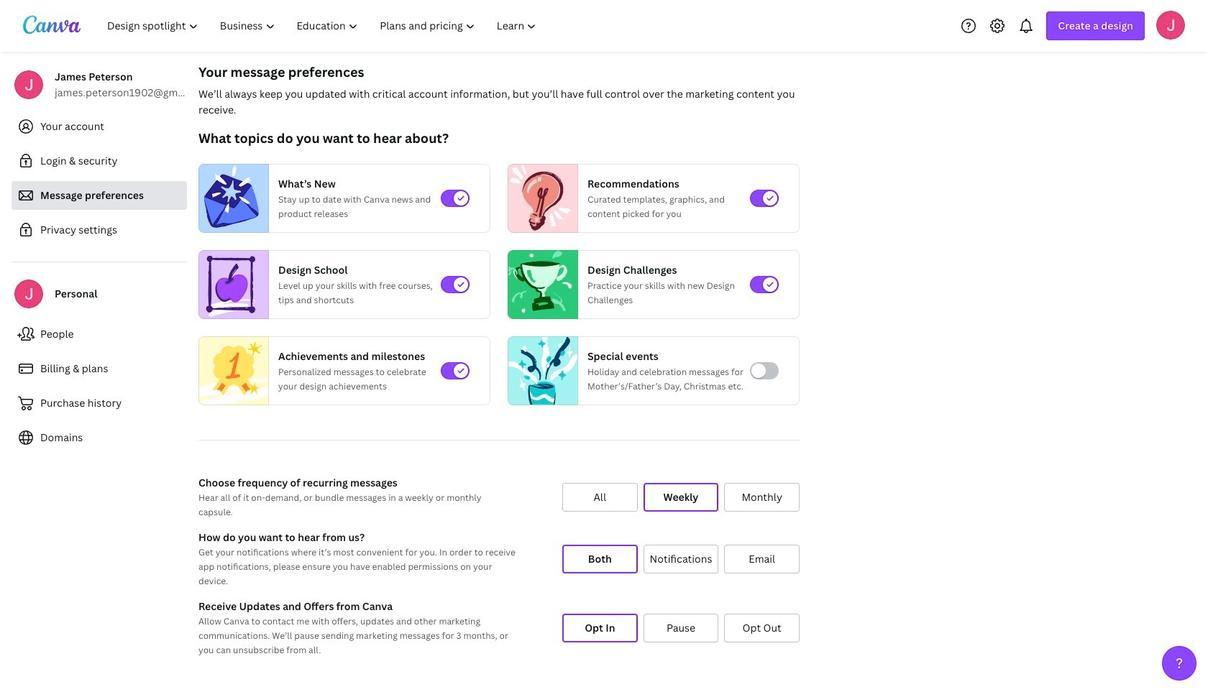 Task type: vqa. For each thing, say whether or not it's contained in the screenshot.
the Design corresponding to All
no



Task type: describe. For each thing, give the bounding box(es) containing it.
james peterson image
[[1156, 10, 1185, 39]]



Task type: locate. For each thing, give the bounding box(es) containing it.
top level navigation element
[[98, 12, 549, 40]]

topic image
[[199, 164, 262, 233], [508, 164, 572, 233], [199, 250, 262, 319], [508, 250, 572, 319], [199, 333, 268, 409], [508, 333, 577, 409]]

None button
[[562, 483, 638, 512], [643, 483, 719, 512], [724, 483, 800, 512], [562, 545, 638, 574], [643, 545, 719, 574], [724, 545, 800, 574], [562, 614, 638, 643], [643, 614, 719, 643], [724, 614, 800, 643], [562, 483, 638, 512], [643, 483, 719, 512], [724, 483, 800, 512], [562, 545, 638, 574], [643, 545, 719, 574], [724, 545, 800, 574], [562, 614, 638, 643], [643, 614, 719, 643], [724, 614, 800, 643]]



